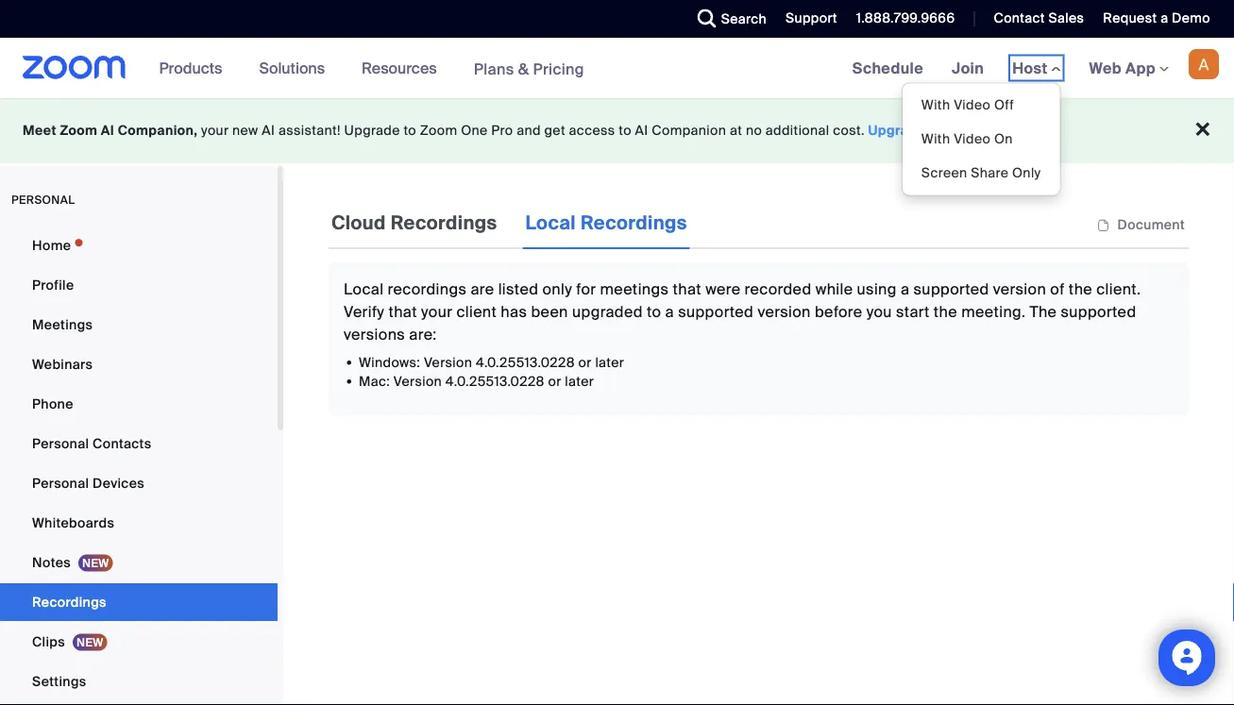 Task type: describe. For each thing, give the bounding box(es) containing it.
meetings navigation
[[839, 38, 1235, 196]]

1 upgrade from the left
[[344, 122, 400, 139]]

off
[[995, 96, 1015, 114]]

1 vertical spatial the
[[934, 302, 958, 322]]

schedule
[[853, 58, 924, 78]]

resources button
[[362, 38, 446, 98]]

0 vertical spatial a
[[1161, 9, 1169, 27]]

today
[[929, 122, 967, 139]]

with video off
[[922, 96, 1015, 114]]

recordings for cloud recordings
[[391, 211, 497, 235]]

client.
[[1097, 279, 1142, 299]]

of
[[1051, 279, 1065, 299]]

app
[[1126, 58, 1156, 78]]

pricing
[[533, 59, 585, 79]]

meeting.
[[962, 302, 1026, 322]]

to inside the local recordings are listed only for meetings that were recorded while using a supported version of the client. verify that your client has been upgraded to a supported version before you start the meeting. the supported versions are: windows: version 4.0.25513.0228 or later mac: version 4.0.25513.0228 or later
[[647, 302, 662, 322]]

1.888.799.9666
[[857, 9, 956, 27]]

personal
[[11, 193, 75, 207]]

clips
[[32, 633, 65, 651]]

search button
[[684, 0, 772, 38]]

demo
[[1173, 9, 1211, 27]]

at
[[730, 122, 743, 139]]

been
[[531, 302, 569, 322]]

personal devices link
[[0, 465, 278, 503]]

document button
[[1094, 217, 1190, 234]]

cloud
[[332, 211, 386, 235]]

were
[[706, 279, 741, 299]]

web
[[1090, 58, 1122, 78]]

notes
[[32, 554, 71, 572]]

before
[[815, 302, 863, 322]]

verify
[[344, 302, 385, 322]]

local for local recordings
[[526, 211, 576, 235]]

upgrade today link
[[869, 122, 967, 139]]

no
[[746, 122, 763, 139]]

webinars link
[[0, 346, 278, 384]]

cloud recordings tab
[[329, 197, 500, 249]]

phone link
[[0, 385, 278, 423]]

profile link
[[0, 266, 278, 304]]

1 vertical spatial version
[[758, 302, 811, 322]]

local recordings tab
[[523, 197, 690, 249]]

contact sales
[[994, 9, 1085, 27]]

companion,
[[118, 122, 198, 139]]

only
[[543, 279, 573, 299]]

mac:
[[359, 373, 390, 390]]

home link
[[0, 227, 278, 265]]

meetings
[[600, 279, 669, 299]]

web app
[[1090, 58, 1156, 78]]

notes link
[[0, 544, 278, 582]]

while
[[816, 279, 854, 299]]

2 zoom from the left
[[420, 122, 458, 139]]

host
[[1013, 58, 1052, 78]]

&
[[518, 59, 529, 79]]

meet
[[23, 122, 57, 139]]

recordings for local recordings
[[581, 211, 688, 235]]

client
[[457, 302, 497, 322]]

using
[[858, 279, 897, 299]]

local recordings
[[526, 211, 688, 235]]

1 vertical spatial later
[[565, 373, 594, 390]]

you
[[867, 302, 893, 322]]

the
[[1030, 302, 1057, 322]]

recordings inside 'link'
[[32, 594, 107, 611]]

support
[[786, 9, 838, 27]]

local for local recordings are listed only for meetings that were recorded while using a supported version of the client. verify that your client has been upgraded to a supported version before you start the meeting. the supported versions are: windows: version 4.0.25513.0228 or later mac: version 4.0.25513.0228 or later
[[344, 279, 384, 299]]

your inside meet zoom ai companion, footer
[[201, 122, 229, 139]]

additional
[[766, 122, 830, 139]]

upgraded
[[573, 302, 643, 322]]

1 vertical spatial version
[[394, 373, 442, 390]]

request
[[1104, 9, 1158, 27]]

document
[[1118, 217, 1186, 234]]

are:
[[409, 325, 437, 344]]

1 horizontal spatial version
[[994, 279, 1047, 299]]

only
[[1013, 164, 1042, 182]]

pro
[[492, 122, 513, 139]]

plans & pricing
[[474, 59, 585, 79]]

host button
[[1013, 58, 1062, 78]]

personal devices
[[32, 475, 145, 492]]

meet zoom ai companion, footer
[[0, 98, 1235, 163]]

with video on link
[[903, 122, 1061, 156]]

contacts
[[93, 435, 152, 453]]

phone
[[32, 395, 73, 413]]

contact
[[994, 9, 1046, 27]]

webinars
[[32, 356, 93, 373]]

for
[[577, 279, 597, 299]]

local recordings are listed only for meetings that were recorded while using a supported version of the client. verify that your client has been upgraded to a supported version before you start the meeting. the supported versions are: windows: version 4.0.25513.0228 or later mac: version 4.0.25513.0228 or later
[[344, 279, 1142, 390]]

1 horizontal spatial that
[[673, 279, 702, 299]]

sales
[[1049, 9, 1085, 27]]

video for off
[[954, 96, 991, 114]]

whiteboards link
[[0, 505, 278, 542]]

solutions
[[259, 58, 325, 78]]



Task type: vqa. For each thing, say whether or not it's contained in the screenshot.
Participants
no



Task type: locate. For each thing, give the bounding box(es) containing it.
personal down phone
[[32, 435, 89, 453]]

clips link
[[0, 624, 278, 661]]

2 video from the top
[[954, 130, 991, 148]]

0 horizontal spatial local
[[344, 279, 384, 299]]

1 horizontal spatial later
[[596, 354, 625, 371]]

plans
[[474, 59, 514, 79]]

windows:
[[359, 354, 421, 371]]

0 horizontal spatial or
[[548, 373, 562, 390]]

0 horizontal spatial to
[[404, 122, 417, 139]]

2 with from the top
[[922, 130, 951, 148]]

0 vertical spatial later
[[596, 354, 625, 371]]

share
[[972, 164, 1009, 182]]

upgrade right cost.
[[869, 122, 926, 139]]

1 vertical spatial or
[[548, 373, 562, 390]]

products
[[159, 58, 222, 78]]

a down the meetings
[[666, 302, 675, 322]]

0 horizontal spatial upgrade
[[344, 122, 400, 139]]

banner
[[0, 38, 1235, 196]]

new
[[232, 122, 258, 139]]

local inside the local recordings are listed only for meetings that were recorded while using a supported version of the client. verify that your client has been upgraded to a supported version before you start the meeting. the supported versions are: windows: version 4.0.25513.0228 or later mac: version 4.0.25513.0228 or later
[[344, 279, 384, 299]]

access
[[569, 122, 616, 139]]

1 vertical spatial your
[[421, 302, 453, 322]]

meet zoom ai companion, your new ai assistant! upgrade to zoom one pro and get access to ai companion at no additional cost. upgrade today
[[23, 122, 967, 139]]

join link
[[938, 38, 999, 98]]

screen
[[922, 164, 968, 182]]

get
[[545, 122, 566, 139]]

0 horizontal spatial your
[[201, 122, 229, 139]]

cloud recordings
[[332, 211, 497, 235]]

2 personal from the top
[[32, 475, 89, 492]]

1 with from the top
[[922, 96, 951, 114]]

1 vertical spatial that
[[389, 302, 417, 322]]

0 vertical spatial personal
[[32, 435, 89, 453]]

that left were
[[673, 279, 702, 299]]

0 vertical spatial your
[[201, 122, 229, 139]]

schedule link
[[839, 38, 938, 98]]

video
[[954, 96, 991, 114], [954, 130, 991, 148]]

devices
[[93, 475, 145, 492]]

1 video from the top
[[954, 96, 991, 114]]

request a demo link
[[1090, 0, 1235, 38], [1104, 9, 1211, 27]]

recordings up the meetings
[[581, 211, 688, 235]]

to
[[404, 122, 417, 139], [619, 122, 632, 139], [647, 302, 662, 322]]

to right access
[[619, 122, 632, 139]]

file image
[[1097, 217, 1111, 234]]

with up screen
[[922, 130, 951, 148]]

or down upgraded in the top of the page
[[579, 354, 592, 371]]

the right of
[[1069, 279, 1093, 299]]

request a demo
[[1104, 9, 1211, 27]]

0 horizontal spatial zoom
[[60, 122, 98, 139]]

recorded
[[745, 279, 812, 299]]

product information navigation
[[145, 38, 599, 100]]

profile picture image
[[1190, 49, 1220, 79]]

settings
[[32, 673, 86, 691]]

0 vertical spatial version
[[424, 354, 473, 371]]

0 vertical spatial video
[[954, 96, 991, 114]]

0 horizontal spatial version
[[758, 302, 811, 322]]

a
[[1161, 9, 1169, 27], [901, 279, 910, 299], [666, 302, 675, 322]]

your
[[201, 122, 229, 139], [421, 302, 453, 322]]

0 vertical spatial the
[[1069, 279, 1093, 299]]

1 horizontal spatial your
[[421, 302, 453, 322]]

0 horizontal spatial later
[[565, 373, 594, 390]]

1 horizontal spatial upgrade
[[869, 122, 926, 139]]

search
[[722, 10, 767, 27]]

0 horizontal spatial ai
[[101, 122, 114, 139]]

home
[[32, 237, 71, 254]]

main content element
[[329, 197, 1190, 416]]

personal up the whiteboards
[[32, 475, 89, 492]]

0 horizontal spatial a
[[666, 302, 675, 322]]

resources
[[362, 58, 437, 78]]

that up are:
[[389, 302, 417, 322]]

ai right new
[[262, 122, 275, 139]]

one
[[461, 122, 488, 139]]

your inside the local recordings are listed only for meetings that were recorded while using a supported version of the client. verify that your client has been upgraded to a supported version before you start the meeting. the supported versions are: windows: version 4.0.25513.0228 or later mac: version 4.0.25513.0228 or later
[[421, 302, 453, 322]]

2 horizontal spatial supported
[[1061, 302, 1137, 322]]

0 vertical spatial 4.0.25513.0228
[[476, 354, 575, 371]]

0 horizontal spatial recordings
[[32, 594, 107, 611]]

1.888.799.9666 button
[[843, 0, 960, 38], [857, 9, 956, 27]]

personal for personal devices
[[32, 475, 89, 492]]

supported up start
[[914, 279, 990, 299]]

supported down were
[[679, 302, 754, 322]]

0 vertical spatial or
[[579, 354, 592, 371]]

companion
[[652, 122, 727, 139]]

screen share only
[[922, 164, 1042, 182]]

version
[[994, 279, 1047, 299], [758, 302, 811, 322]]

the right start
[[934, 302, 958, 322]]

zoom logo image
[[23, 56, 126, 79]]

0 vertical spatial local
[[526, 211, 576, 235]]

video for on
[[954, 130, 991, 148]]

versions
[[344, 325, 405, 344]]

recordings up recordings
[[391, 211, 497, 235]]

0 horizontal spatial supported
[[679, 302, 754, 322]]

recordings link
[[0, 584, 278, 622]]

version up the
[[994, 279, 1047, 299]]

0 vertical spatial that
[[673, 279, 702, 299]]

contact sales link
[[980, 0, 1090, 38], [994, 9, 1085, 27]]

cost.
[[834, 122, 865, 139]]

a left demo
[[1161, 9, 1169, 27]]

1 horizontal spatial the
[[1069, 279, 1093, 299]]

video left off
[[954, 96, 991, 114]]

personal menu menu
[[0, 227, 278, 706]]

ai left companion,
[[101, 122, 114, 139]]

1 horizontal spatial recordings
[[391, 211, 497, 235]]

0 horizontal spatial that
[[389, 302, 417, 322]]

version down windows:
[[394, 373, 442, 390]]

recordings down notes
[[32, 594, 107, 611]]

1 horizontal spatial ai
[[262, 122, 275, 139]]

start
[[897, 302, 930, 322]]

1 personal from the top
[[32, 435, 89, 453]]

1 ai from the left
[[101, 122, 114, 139]]

1 horizontal spatial a
[[901, 279, 910, 299]]

solutions button
[[259, 38, 334, 98]]

personal contacts link
[[0, 425, 278, 463]]

that
[[673, 279, 702, 299], [389, 302, 417, 322]]

zoom left one
[[420, 122, 458, 139]]

recordings
[[388, 279, 467, 299]]

personal contacts
[[32, 435, 152, 453]]

version down recorded at the top right of page
[[758, 302, 811, 322]]

4.0.25513.0228 down has
[[476, 354, 575, 371]]

join
[[952, 58, 985, 78]]

your left new
[[201, 122, 229, 139]]

tabs of recording tab list
[[329, 197, 690, 249]]

1 horizontal spatial zoom
[[420, 122, 458, 139]]

2 ai from the left
[[262, 122, 275, 139]]

or down been
[[548, 373, 562, 390]]

supported down "client."
[[1061, 302, 1137, 322]]

1 horizontal spatial local
[[526, 211, 576, 235]]

1 vertical spatial local
[[344, 279, 384, 299]]

with video on
[[922, 130, 1014, 148]]

1 vertical spatial with
[[922, 130, 951, 148]]

to down resources dropdown button
[[404, 122, 417, 139]]

1 vertical spatial personal
[[32, 475, 89, 492]]

the
[[1069, 279, 1093, 299], [934, 302, 958, 322]]

settings link
[[0, 663, 278, 701]]

zoom right "meet"
[[60, 122, 98, 139]]

1 vertical spatial 4.0.25513.0228
[[446, 373, 545, 390]]

local inside tab
[[526, 211, 576, 235]]

4.0.25513.0228
[[476, 354, 575, 371], [446, 373, 545, 390]]

1 horizontal spatial supported
[[914, 279, 990, 299]]

0 vertical spatial version
[[994, 279, 1047, 299]]

upgrade
[[344, 122, 400, 139], [869, 122, 926, 139]]

1 vertical spatial video
[[954, 130, 991, 148]]

with video off link
[[903, 88, 1061, 122]]

2 horizontal spatial recordings
[[581, 211, 688, 235]]

screen share only link
[[903, 156, 1061, 190]]

0 horizontal spatial the
[[934, 302, 958, 322]]

1 zoom from the left
[[60, 122, 98, 139]]

2 upgrade from the left
[[869, 122, 926, 139]]

products button
[[159, 38, 231, 98]]

2 vertical spatial a
[[666, 302, 675, 322]]

meetings link
[[0, 306, 278, 344]]

1 horizontal spatial or
[[579, 354, 592, 371]]

1 horizontal spatial to
[[619, 122, 632, 139]]

ai left companion
[[635, 122, 649, 139]]

2 horizontal spatial a
[[1161, 9, 1169, 27]]

your down recordings
[[421, 302, 453, 322]]

support link
[[772, 0, 843, 38], [786, 9, 838, 27]]

2 horizontal spatial to
[[647, 302, 662, 322]]

on
[[995, 130, 1014, 148]]

video left on
[[954, 130, 991, 148]]

to down the meetings
[[647, 302, 662, 322]]

banner containing products
[[0, 38, 1235, 196]]

personal for personal contacts
[[32, 435, 89, 453]]

listed
[[499, 279, 539, 299]]

0 vertical spatial with
[[922, 96, 951, 114]]

recordings
[[391, 211, 497, 235], [581, 211, 688, 235], [32, 594, 107, 611]]

a up start
[[901, 279, 910, 299]]

with up today
[[922, 96, 951, 114]]

with for with video off
[[922, 96, 951, 114]]

with for with video on
[[922, 130, 951, 148]]

2 horizontal spatial ai
[[635, 122, 649, 139]]

1 vertical spatial a
[[901, 279, 910, 299]]

upgrade down "product information" navigation
[[344, 122, 400, 139]]

with
[[922, 96, 951, 114], [922, 130, 951, 148]]

4.0.25513.0228 down client
[[446, 373, 545, 390]]

local up the only
[[526, 211, 576, 235]]

local up verify in the left top of the page
[[344, 279, 384, 299]]

version down are:
[[424, 354, 473, 371]]

3 ai from the left
[[635, 122, 649, 139]]

has
[[501, 302, 527, 322]]



